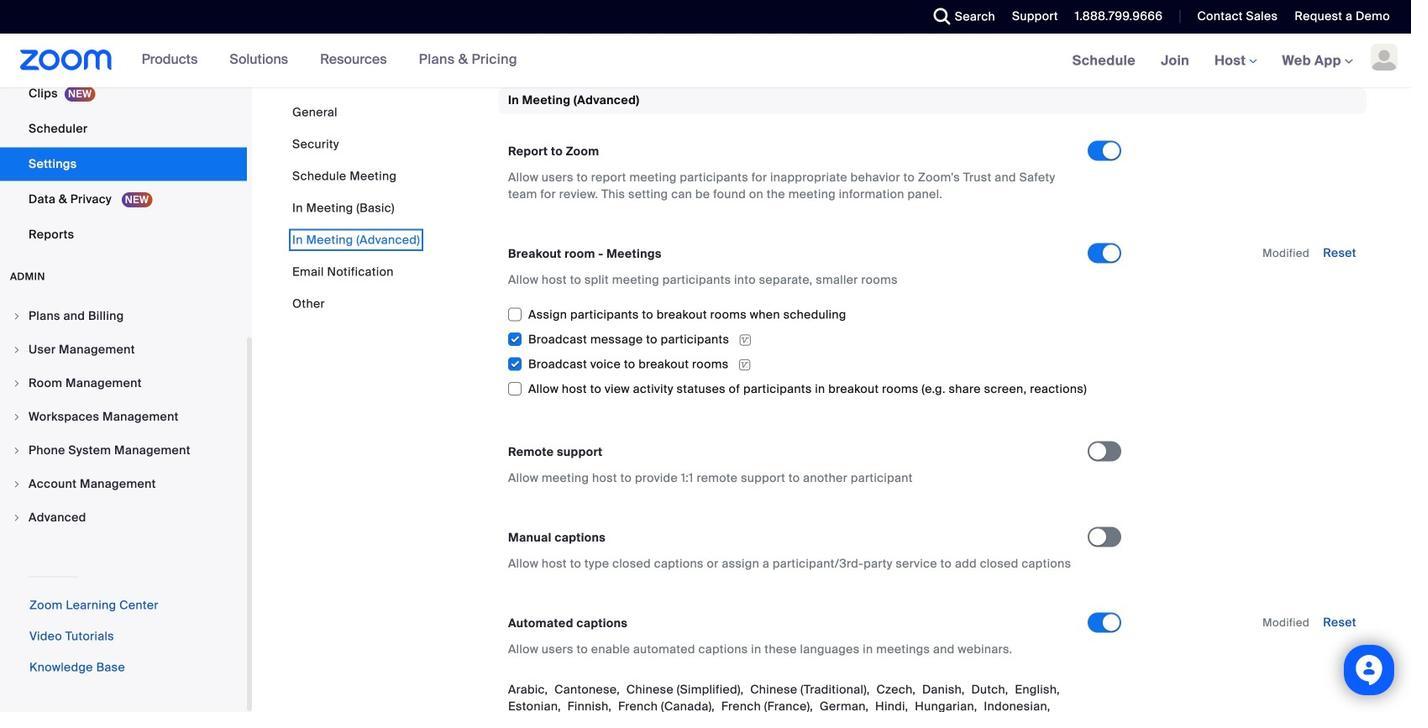 Task type: describe. For each thing, give the bounding box(es) containing it.
admin menu menu
[[0, 300, 247, 536]]

product information navigation
[[129, 34, 530, 87]]

group inside 'in meeting (advanced)' element
[[508, 302, 1088, 401]]

2 application from the top
[[508, 352, 1088, 376]]

right image for 7th menu item
[[12, 513, 22, 523]]

support version for broadcast message to participants image
[[734, 333, 757, 348]]

5 menu item from the top
[[0, 435, 247, 467]]

3 menu item from the top
[[0, 368, 247, 400]]

profile picture image
[[1372, 44, 1398, 71]]

6 menu item from the top
[[0, 469, 247, 500]]

2 menu item from the top
[[0, 334, 247, 366]]

right image for 1st menu item
[[12, 311, 22, 321]]

right image for 2nd menu item from the bottom
[[12, 479, 22, 490]]

right image for sixth menu item from the bottom of the admin menu menu
[[12, 345, 22, 355]]

7 menu item from the top
[[0, 502, 247, 534]]



Task type: locate. For each thing, give the bounding box(es) containing it.
1 vertical spatial right image
[[12, 513, 22, 523]]

application
[[508, 327, 1088, 352], [508, 352, 1088, 376]]

3 right image from the top
[[12, 379, 22, 389]]

5 right image from the top
[[12, 479, 22, 490]]

right image
[[12, 412, 22, 422], [12, 513, 22, 523]]

application up the support version for broadcast voice to breakout rooms icon on the right bottom
[[508, 327, 1088, 352]]

in meeting (advanced) element
[[498, 87, 1367, 713]]

support version for broadcast voice to breakout rooms image
[[733, 358, 757, 373]]

4 right image from the top
[[12, 446, 22, 456]]

right image
[[12, 311, 22, 321], [12, 345, 22, 355], [12, 379, 22, 389], [12, 446, 22, 456], [12, 479, 22, 490]]

personal menu menu
[[0, 0, 247, 253]]

banner
[[0, 34, 1412, 89]]

meetings navigation
[[1060, 34, 1412, 89]]

1 right image from the top
[[12, 311, 22, 321]]

2 right image from the top
[[12, 345, 22, 355]]

1 menu item from the top
[[0, 300, 247, 332]]

4 menu item from the top
[[0, 401, 247, 433]]

group
[[508, 302, 1088, 401]]

menu bar
[[292, 104, 420, 313]]

0 vertical spatial right image
[[12, 412, 22, 422]]

application down the support version for broadcast message to participants image
[[508, 352, 1088, 376]]

right image for 3rd menu item from the top of the admin menu menu
[[12, 379, 22, 389]]

menu item
[[0, 300, 247, 332], [0, 334, 247, 366], [0, 368, 247, 400], [0, 401, 247, 433], [0, 435, 247, 467], [0, 469, 247, 500], [0, 502, 247, 534]]

1 right image from the top
[[12, 412, 22, 422]]

right image for fifth menu item from the top
[[12, 446, 22, 456]]

2 right image from the top
[[12, 513, 22, 523]]

zoom logo image
[[20, 50, 112, 71]]

right image for fourth menu item from the top of the admin menu menu
[[12, 412, 22, 422]]

1 application from the top
[[508, 327, 1088, 352]]



Task type: vqa. For each thing, say whether or not it's contained in the screenshot.
The Meetings navigation
yes



